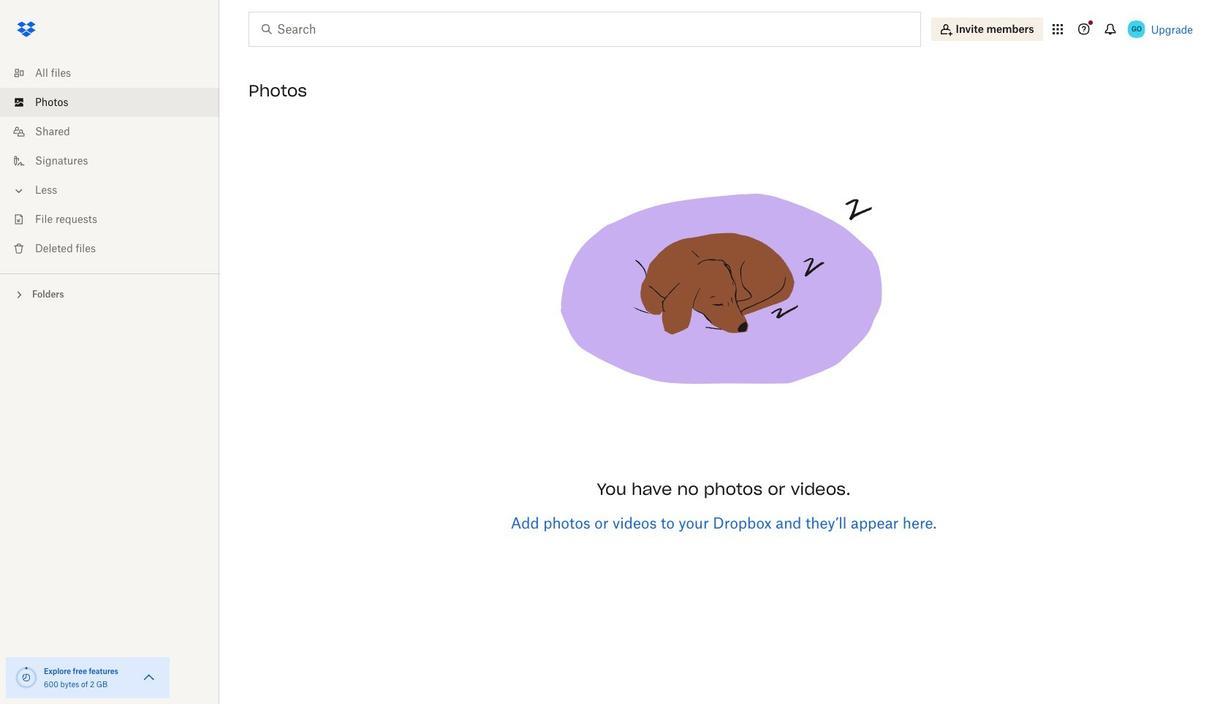 Task type: vqa. For each thing, say whether or not it's contained in the screenshot.
Share associated with Share and manage access to this folder
no



Task type: locate. For each thing, give the bounding box(es) containing it.
list
[[0, 50, 219, 274]]

quota usage progress bar
[[15, 666, 38, 690]]

list item
[[0, 88, 219, 117]]

Search text field
[[277, 20, 891, 38]]

quota usage image
[[15, 666, 38, 690]]

less image
[[12, 184, 26, 198]]



Task type: describe. For each thing, give the bounding box(es) containing it.
dropbox image
[[12, 15, 41, 44]]



